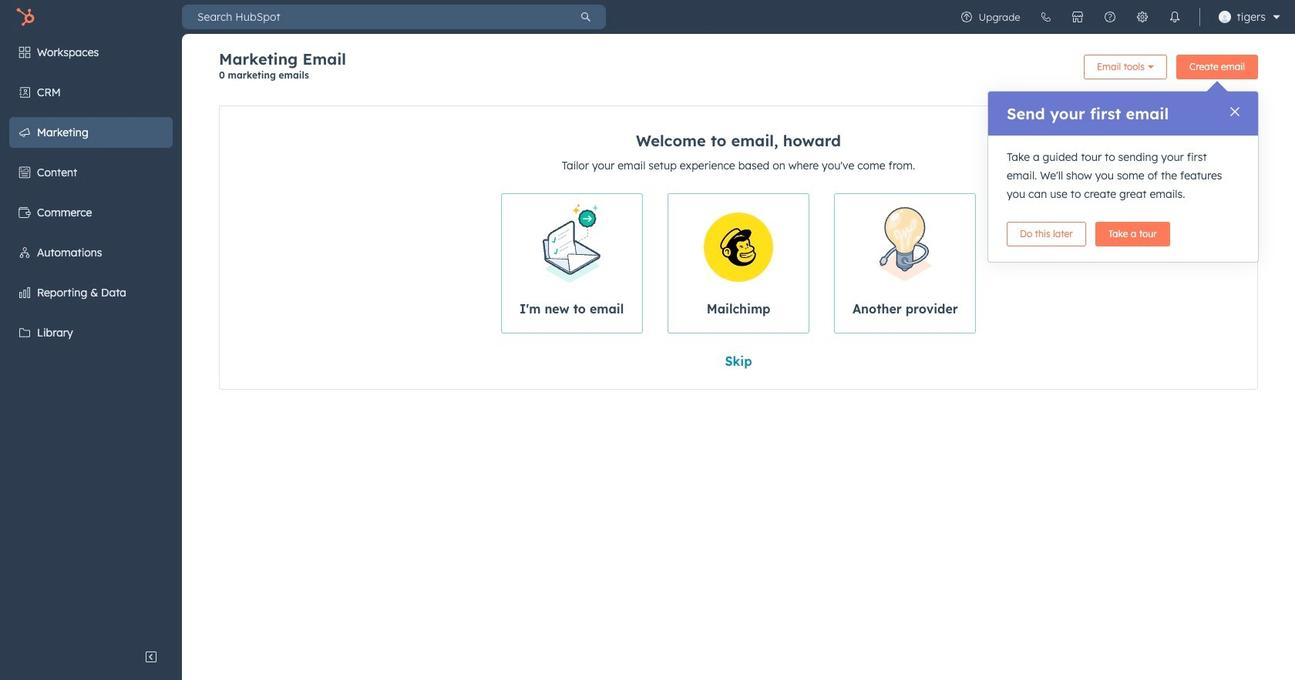 Task type: describe. For each thing, give the bounding box(es) containing it.
marketplaces image
[[1071, 11, 1084, 23]]

notifications image
[[1168, 11, 1181, 23]]

settings image
[[1136, 11, 1148, 23]]

close image
[[1230, 107, 1240, 116]]

help image
[[1104, 11, 1116, 23]]

Search HubSpot search field
[[182, 5, 566, 29]]

0 horizontal spatial menu
[[0, 34, 182, 642]]

1 horizontal spatial menu
[[950, 0, 1286, 34]]



Task type: locate. For each thing, give the bounding box(es) containing it.
banner
[[219, 49, 1258, 90]]

None checkbox
[[501, 193, 643, 334], [668, 193, 810, 334], [501, 193, 643, 334], [668, 193, 810, 334]]

None checkbox
[[834, 193, 976, 334]]

howard n/a image
[[1218, 11, 1231, 23]]

menu
[[950, 0, 1286, 34], [0, 34, 182, 642]]



Task type: vqa. For each thing, say whether or not it's contained in the screenshot.
No reminder
no



